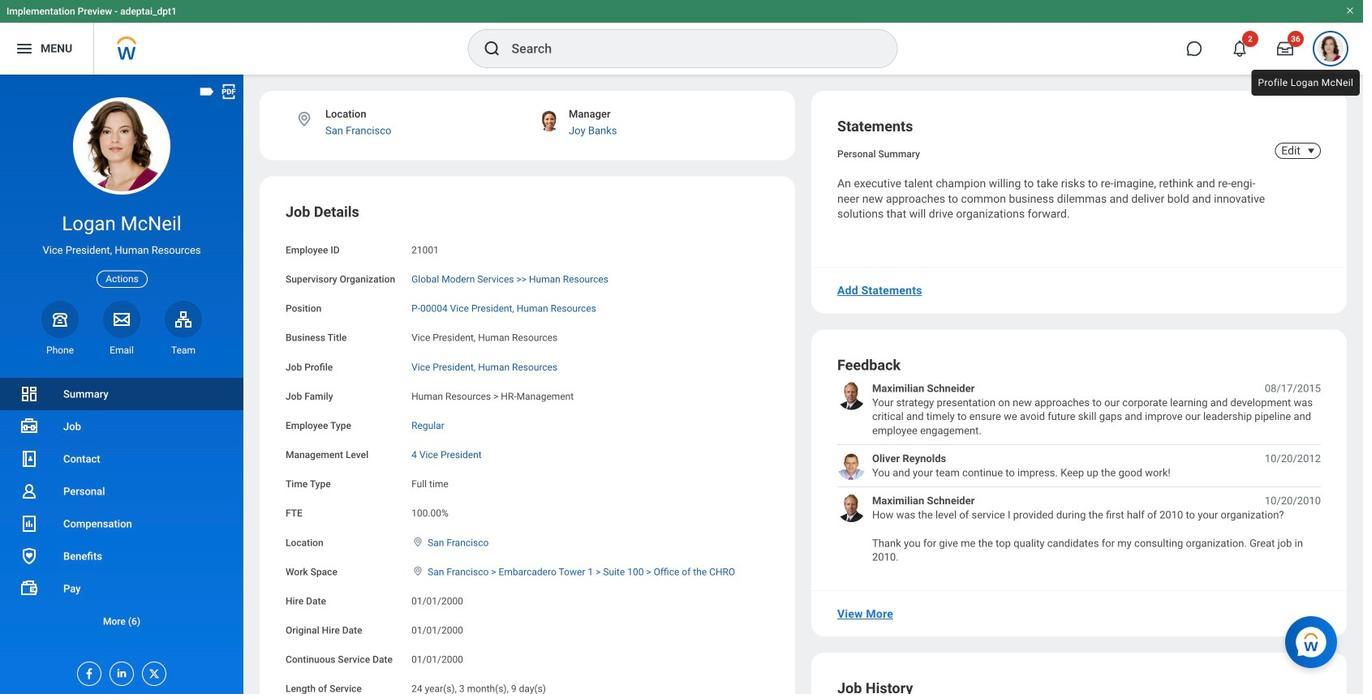 Task type: describe. For each thing, give the bounding box(es) containing it.
personal summary element
[[838, 145, 920, 160]]

1 employee's photo (maximilian schneider) image from the top
[[838, 382, 866, 410]]

profile logan mcneil image
[[1318, 36, 1344, 65]]

mail image
[[112, 310, 131, 329]]

summary image
[[19, 385, 39, 404]]

justify image
[[15, 39, 34, 58]]

job image
[[19, 417, 39, 437]]

0 horizontal spatial list
[[0, 378, 243, 638]]

employee's photo (oliver reynolds) image
[[838, 452, 866, 480]]

benefits image
[[19, 547, 39, 566]]

email logan mcneil element
[[103, 344, 140, 357]]

close environment banner image
[[1346, 6, 1355, 15]]

inbox large image
[[1277, 41, 1294, 57]]

notifications large image
[[1232, 41, 1248, 57]]

linkedin image
[[110, 663, 128, 680]]

phone image
[[49, 310, 71, 329]]

phone logan mcneil element
[[41, 344, 79, 357]]

contact image
[[19, 450, 39, 469]]

full time element
[[412, 476, 449, 490]]



Task type: vqa. For each thing, say whether or not it's contained in the screenshot.
the bottommost location icon
yes



Task type: locate. For each thing, give the bounding box(es) containing it.
personal image
[[19, 482, 39, 502]]

2 employee's photo (maximilian schneider) image from the top
[[838, 494, 866, 523]]

0 vertical spatial location image
[[295, 110, 313, 128]]

navigation pane region
[[0, 75, 243, 695]]

banner
[[0, 0, 1363, 75]]

tag image
[[198, 83, 216, 101]]

pay image
[[19, 579, 39, 599]]

location image
[[295, 110, 313, 128], [412, 537, 425, 548]]

x image
[[143, 663, 161, 681]]

1 vertical spatial employee's photo (maximilian schneider) image
[[838, 494, 866, 523]]

list
[[0, 378, 243, 638], [838, 382, 1321, 565]]

tooltip
[[1249, 67, 1363, 99]]

view printable version (pdf) image
[[220, 83, 238, 101]]

1 horizontal spatial location image
[[412, 537, 425, 548]]

location image
[[412, 566, 425, 577]]

compensation image
[[19, 515, 39, 534]]

view team image
[[174, 310, 193, 329]]

0 vertical spatial employee's photo (maximilian schneider) image
[[838, 382, 866, 410]]

1 vertical spatial location image
[[412, 537, 425, 548]]

employee's photo (maximilian schneider) image down employee's photo (oliver reynolds)
[[838, 494, 866, 523]]

employee's photo (maximilian schneider) image
[[838, 382, 866, 410], [838, 494, 866, 523]]

employee's photo (maximilian schneider) image up employee's photo (oliver reynolds)
[[838, 382, 866, 410]]

1 horizontal spatial list
[[838, 382, 1321, 565]]

search image
[[482, 39, 502, 58]]

0 horizontal spatial location image
[[295, 110, 313, 128]]

facebook image
[[78, 663, 96, 681]]

team logan mcneil element
[[165, 344, 202, 357]]

group
[[286, 202, 769, 695]]

Search Workday  search field
[[512, 31, 864, 67]]



